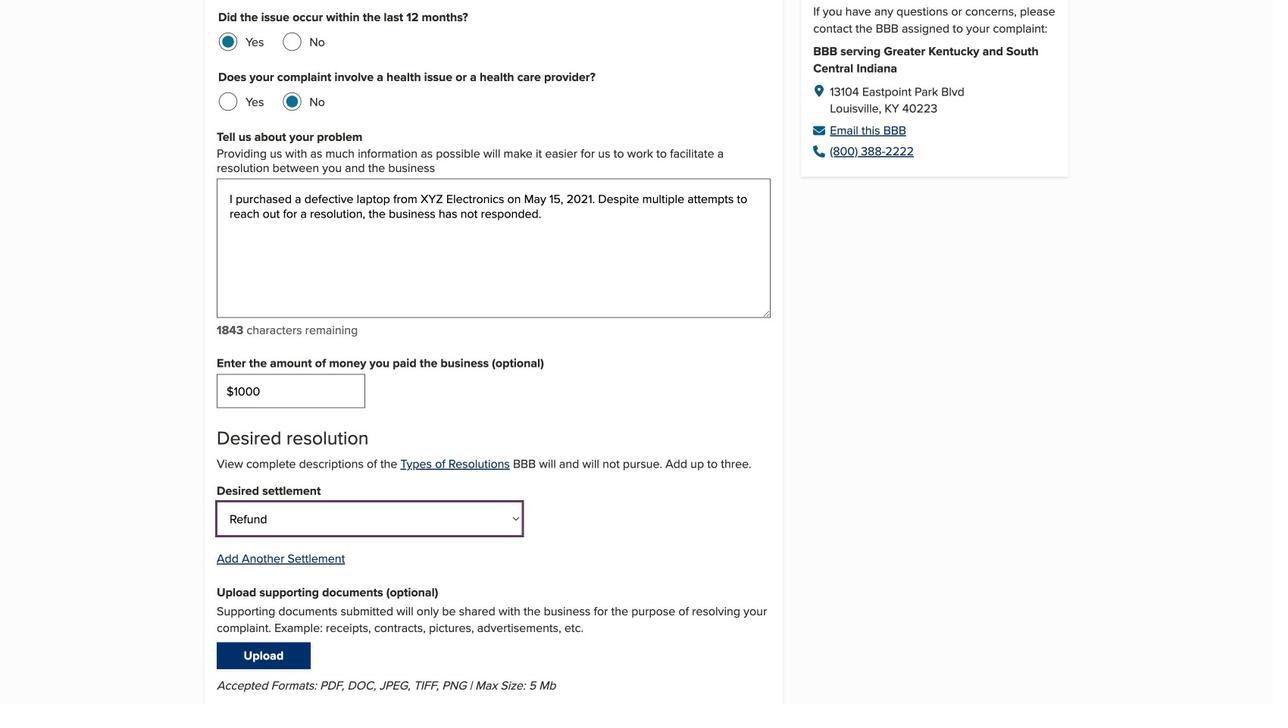 Task type: vqa. For each thing, say whether or not it's contained in the screenshot.
text field
yes



Task type: locate. For each thing, give the bounding box(es) containing it.
None text field
[[217, 374, 365, 408]]

Details such as these are useful:
 •	Date of the transaction
 •	The amount of money you paid the business
 •	What the business committed to provide you
 •	What the nature of the dispute is
 •	Whether or not the business has tried to resolve the problem
 •	Account/order/tracking number
 •	If the issue involves advertising, when and where the ad was seen or heard text field
[[217, 179, 771, 318]]



